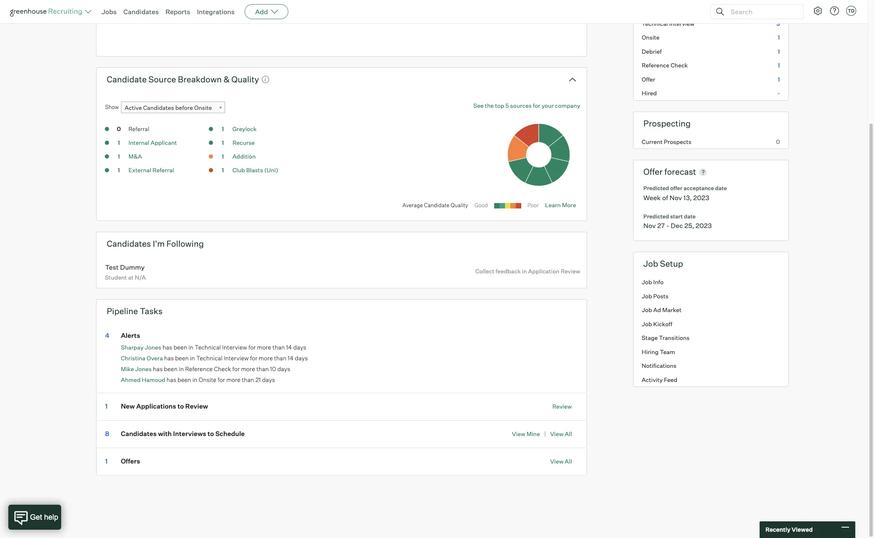 Task type: vqa. For each thing, say whether or not it's contained in the screenshot.
APPLICATIONS
yes



Task type: describe. For each thing, give the bounding box(es) containing it.
predicted for 27
[[644, 213, 670, 220]]

recently viewed
[[766, 526, 813, 533]]

recently
[[766, 526, 791, 533]]

dec
[[671, 222, 684, 230]]

0 horizontal spatial quality
[[232, 74, 259, 84]]

jobs
[[102, 7, 117, 16]]

1 vertical spatial 14
[[288, 355, 294, 362]]

0 vertical spatial job setup
[[10, 8, 42, 16]]

view for view all
[[551, 458, 564, 465]]

1 horizontal spatial quality
[[451, 202, 469, 208]]

sources
[[511, 102, 532, 109]]

- inside predicted start date nov 27 - dec 25, 2023
[[667, 222, 670, 230]]

jobs link
[[102, 7, 117, 16]]

blasts
[[246, 167, 263, 174]]

viewed
[[792, 526, 813, 533]]

stage transitions
[[642, 334, 690, 341]]

candidate source data is not real-time. data may take up to two days to reflect accurately. element
[[259, 72, 270, 86]]

mine
[[527, 430, 540, 438]]

start
[[671, 213, 683, 220]]

1 link for internal applicant
[[111, 139, 127, 148]]

Search text field
[[729, 6, 796, 18]]

5
[[506, 102, 509, 109]]

0 horizontal spatial referral
[[128, 125, 149, 132]]

1 link for greylock
[[215, 125, 231, 135]]

0 vertical spatial candidate
[[107, 74, 147, 84]]

applications
[[136, 402, 176, 411]]

your
[[542, 102, 554, 109]]

0 vertical spatial onsite
[[642, 34, 660, 41]]

see
[[474, 102, 484, 109]]

hamoud
[[142, 376, 165, 384]]

1 horizontal spatial candidate
[[424, 202, 450, 208]]

learn more link
[[546, 201, 577, 208]]

learn more
[[546, 201, 577, 208]]

internal applicant link
[[128, 139, 177, 146]]

0 vertical spatial technical
[[642, 20, 668, 27]]

2 vertical spatial interview
[[224, 355, 249, 362]]

1 link for recurse
[[215, 139, 231, 148]]

0 vertical spatial to
[[178, 402, 184, 411]]

job ad market
[[642, 306, 682, 314]]

2 all from the top
[[565, 458, 572, 465]]

0 vertical spatial -
[[778, 90, 781, 97]]

show
[[105, 104, 119, 111]]

13,
[[684, 193, 692, 202]]

2023 for week of nov 13, 2023
[[694, 193, 710, 202]]

m&a
[[128, 153, 142, 160]]

test dummy student at n/a
[[105, 263, 146, 281]]

been right hamoud
[[178, 376, 191, 384]]

addition link
[[233, 153, 256, 160]]

date inside predicted offer acceptance date week of nov 13, 2023
[[716, 185, 727, 192]]

onsite inside sharpay jones has been in technical interview for more than 14 days christina overa has been in technical interview for more than 14 days mike jones has been in reference check for more than 10 days ahmed hamoud has been in onsite for more than 21 days
[[199, 376, 217, 384]]

external referral
[[128, 167, 174, 174]]

date inside predicted start date nov 27 - dec 25, 2023
[[684, 213, 696, 220]]

job for job info link
[[642, 279, 653, 286]]

notifications
[[642, 362, 677, 369]]

greylock link
[[233, 125, 257, 132]]

1 horizontal spatial to
[[208, 430, 214, 438]]

test
[[105, 263, 119, 271]]

the
[[485, 102, 494, 109]]

0 vertical spatial 0
[[117, 125, 121, 132]]

market
[[663, 306, 682, 314]]

(uni)
[[264, 167, 278, 174]]

view mine link
[[512, 430, 540, 438]]

hiring team
[[642, 348, 676, 355]]

debrief
[[642, 48, 662, 55]]

job for 'job ad market' link
[[642, 306, 653, 314]]

0 vertical spatial interview
[[670, 20, 695, 27]]

has up the overa
[[163, 344, 172, 351]]

greenhouse recruiting image
[[10, 7, 85, 17]]

club
[[233, 167, 245, 174]]

club blasts (uni) link
[[233, 167, 278, 174]]

technical interview
[[642, 20, 695, 27]]

check inside sharpay jones has been in technical interview for more than 14 days christina overa has been in technical interview for more than 14 days mike jones has been in reference check for more than 10 days ahmed hamoud has been in onsite for more than 21 days
[[214, 366, 231, 373]]

poor
[[528, 202, 539, 208]]

setup inside job setup link
[[23, 8, 42, 16]]

8 link
[[105, 430, 120, 438]]

1 link for addition
[[215, 152, 231, 162]]

with
[[158, 430, 172, 438]]

job kickoff
[[642, 320, 673, 328]]

recurse
[[233, 139, 255, 146]]

notifications link
[[634, 359, 789, 373]]

following
[[167, 238, 204, 249]]

has right the overa
[[164, 355, 174, 362]]

info
[[654, 279, 664, 286]]

view mine | view all
[[512, 430, 572, 438]]

reference check
[[642, 62, 688, 69]]

been up hamoud
[[164, 366, 178, 373]]

has down the overa
[[153, 366, 163, 373]]

all inside view mine | view all
[[565, 430, 572, 438]]

candidates link
[[123, 7, 159, 16]]

new applications to review
[[121, 402, 208, 411]]

job for "job kickoff" link
[[642, 320, 653, 328]]

view right |
[[551, 430, 564, 438]]

1 link left offers
[[105, 457, 120, 466]]

active candidates before onsite link
[[121, 102, 225, 114]]

candidates right 'active'
[[143, 104, 174, 111]]

td button
[[847, 6, 857, 16]]

2023 for nov 27 - dec 25, 2023
[[696, 222, 712, 230]]

hiring
[[642, 348, 659, 355]]

see the top 5 sources for your company link
[[474, 102, 581, 110]]

source
[[149, 74, 176, 84]]

hiring team link
[[634, 345, 789, 359]]

0 vertical spatial jones
[[145, 344, 161, 351]]

current
[[642, 138, 663, 145]]

ahmed
[[121, 376, 141, 384]]

of
[[663, 193, 669, 202]]

add button
[[245, 4, 289, 19]]

acceptance
[[684, 185, 715, 192]]

schedule
[[216, 430, 245, 438]]

sharpay jones has been in technical interview for more than 14 days christina overa has been in technical interview for more than 14 days mike jones has been in reference check for more than 10 days ahmed hamoud has been in onsite for more than 21 days
[[121, 344, 308, 384]]

been right sharpay jones link
[[174, 344, 187, 351]]

1 link left new
[[105, 402, 120, 411]]

add
[[255, 7, 268, 16]]



Task type: locate. For each thing, give the bounding box(es) containing it.
quality right the &
[[232, 74, 259, 84]]

jones up the overa
[[145, 344, 161, 351]]

forecast
[[665, 167, 697, 177]]

nov left 27
[[644, 222, 656, 230]]

referral up internal
[[128, 125, 149, 132]]

before
[[175, 104, 193, 111]]

candidate
[[107, 74, 147, 84], [424, 202, 450, 208]]

sharpay
[[121, 344, 144, 351]]

configure image
[[814, 6, 824, 16]]

been right the overa
[[175, 355, 189, 362]]

0 horizontal spatial check
[[214, 366, 231, 373]]

mike
[[121, 366, 134, 373]]

integrations
[[197, 7, 235, 16]]

1 vertical spatial to
[[208, 430, 214, 438]]

2 vertical spatial technical
[[196, 355, 223, 362]]

1 link for club blasts (uni)
[[215, 166, 231, 176]]

0 vertical spatial check
[[671, 62, 688, 69]]

2023
[[694, 193, 710, 202], [696, 222, 712, 230]]

than
[[273, 344, 285, 351], [274, 355, 287, 362], [257, 366, 269, 373], [242, 376, 254, 384]]

0 vertical spatial view all link
[[551, 430, 572, 438]]

all down view mine | view all
[[565, 458, 572, 465]]

candidate up 'active'
[[107, 74, 147, 84]]

1 predicted from the top
[[644, 185, 670, 192]]

job info
[[642, 279, 664, 286]]

0 vertical spatial nov
[[670, 193, 683, 202]]

1 vertical spatial setup
[[660, 259, 684, 269]]

0 horizontal spatial -
[[667, 222, 670, 230]]

0 vertical spatial predicted
[[644, 185, 670, 192]]

offer for offer forecast
[[644, 167, 663, 177]]

candidate source breakdown & quality
[[107, 74, 259, 84]]

1 vertical spatial jones
[[135, 366, 152, 373]]

candidates right jobs
[[123, 7, 159, 16]]

greylock
[[233, 125, 257, 132]]

view down view mine | view all
[[551, 458, 564, 465]]

more
[[562, 201, 577, 208]]

candidates left with
[[121, 430, 157, 438]]

to
[[178, 402, 184, 411], [208, 430, 214, 438]]

collect feedback in application review
[[476, 268, 581, 275]]

1 vertical spatial nov
[[644, 222, 656, 230]]

view all link down view mine | view all
[[551, 458, 572, 465]]

quality left good
[[451, 202, 469, 208]]

10
[[270, 366, 276, 373]]

offer up week
[[644, 167, 663, 177]]

addition
[[233, 153, 256, 160]]

candidates with interviews to schedule
[[121, 430, 245, 438]]

student
[[105, 274, 127, 281]]

prospects
[[664, 138, 692, 145]]

1
[[778, 34, 781, 41], [778, 48, 781, 55], [778, 62, 781, 69], [778, 76, 781, 83], [222, 125, 224, 132], [118, 139, 120, 146], [222, 139, 224, 146], [118, 153, 120, 160], [222, 153, 224, 160], [118, 167, 120, 174], [222, 167, 224, 174], [105, 402, 108, 411], [105, 457, 108, 466]]

nov down offer
[[670, 193, 683, 202]]

i'm
[[153, 238, 165, 249]]

0 vertical spatial setup
[[23, 8, 42, 16]]

candidates for candidates i'm following
[[107, 238, 151, 249]]

0 horizontal spatial nov
[[644, 222, 656, 230]]

candidates i'm following
[[107, 238, 204, 249]]

0 vertical spatial all
[[565, 430, 572, 438]]

to right applications
[[178, 402, 184, 411]]

at
[[128, 274, 134, 281]]

jones up ahmed hamoud link
[[135, 366, 152, 373]]

job posts
[[642, 293, 669, 300]]

1 vertical spatial job setup
[[644, 259, 684, 269]]

m&a link
[[128, 153, 142, 160]]

reports
[[166, 7, 190, 16]]

1 vertical spatial reference
[[185, 366, 213, 373]]

predicted inside predicted start date nov 27 - dec 25, 2023
[[644, 213, 670, 220]]

predicted up week
[[644, 185, 670, 192]]

0
[[117, 125, 121, 132], [777, 138, 781, 145]]

1 vertical spatial quality
[[451, 202, 469, 208]]

internal
[[128, 139, 149, 146]]

1 vertical spatial onsite
[[194, 104, 212, 111]]

1 vertical spatial predicted
[[644, 213, 670, 220]]

1 horizontal spatial check
[[671, 62, 688, 69]]

2023 inside predicted start date nov 27 - dec 25, 2023
[[696, 222, 712, 230]]

activity feed
[[642, 376, 678, 383]]

2 predicted from the top
[[644, 213, 670, 220]]

2023 down acceptance in the right of the page
[[694, 193, 710, 202]]

predicted start date nov 27 - dec 25, 2023
[[644, 213, 712, 230]]

1 vertical spatial referral
[[153, 167, 174, 174]]

application
[[529, 268, 560, 275]]

pipeline
[[107, 306, 138, 316]]

1 all from the top
[[565, 430, 572, 438]]

offer
[[642, 76, 656, 83], [644, 167, 663, 177]]

1 link left the external at the left top of the page
[[111, 166, 127, 176]]

0 horizontal spatial date
[[684, 213, 696, 220]]

0 horizontal spatial 0
[[117, 125, 121, 132]]

td
[[848, 8, 855, 14]]

1 horizontal spatial -
[[778, 90, 781, 97]]

- link
[[634, 86, 789, 100]]

has right hamoud
[[167, 376, 176, 384]]

0 vertical spatial date
[[716, 185, 727, 192]]

offer for offer
[[642, 76, 656, 83]]

0 vertical spatial offer
[[642, 76, 656, 83]]

job posts link
[[634, 289, 789, 303]]

mike jones link
[[121, 366, 152, 373]]

25,
[[685, 222, 695, 230]]

0 horizontal spatial candidate
[[107, 74, 147, 84]]

active
[[125, 104, 142, 111]]

average candidate quality
[[403, 202, 469, 208]]

1 vertical spatial technical
[[195, 344, 221, 351]]

1 vertical spatial -
[[667, 222, 670, 230]]

internal applicant
[[128, 139, 177, 146]]

check
[[671, 62, 688, 69], [214, 366, 231, 373]]

2023 right the 25,
[[696, 222, 712, 230]]

all right |
[[565, 430, 572, 438]]

1 horizontal spatial job setup
[[644, 259, 684, 269]]

1 vertical spatial all
[[565, 458, 572, 465]]

1 link left 'm&a'
[[111, 152, 127, 162]]

week
[[644, 193, 661, 202]]

review up interviews
[[185, 402, 208, 411]]

1 vertical spatial candidate
[[424, 202, 450, 208]]

view for view mine | view all
[[512, 430, 526, 438]]

for inside see the top 5 sources for your company link
[[533, 102, 541, 109]]

club blasts (uni)
[[233, 167, 278, 174]]

21
[[256, 376, 261, 384]]

nov inside predicted start date nov 27 - dec 25, 2023
[[644, 222, 656, 230]]

predicted up 27
[[644, 213, 670, 220]]

jones
[[145, 344, 161, 351], [135, 366, 152, 373]]

1 link left internal
[[111, 139, 127, 148]]

1 link left addition
[[215, 152, 231, 162]]

|
[[545, 430, 546, 438]]

view all link right |
[[551, 430, 572, 438]]

more
[[257, 344, 271, 351], [259, 355, 273, 362], [241, 366, 255, 373], [227, 376, 241, 384]]

1 horizontal spatial nov
[[670, 193, 683, 202]]

candidates up dummy
[[107, 238, 151, 249]]

0 vertical spatial referral
[[128, 125, 149, 132]]

candidate source data is not real-time. data may take up to two days to reflect accurately. image
[[261, 76, 270, 84]]

0 vertical spatial 2023
[[694, 193, 710, 202]]

good
[[475, 202, 488, 208]]

breakdown
[[178, 74, 222, 84]]

review right application
[[561, 268, 581, 275]]

1 link left club
[[215, 166, 231, 176]]

&
[[224, 74, 230, 84]]

1 horizontal spatial date
[[716, 185, 727, 192]]

1 horizontal spatial referral
[[153, 167, 174, 174]]

interviews
[[173, 430, 206, 438]]

date right acceptance in the right of the page
[[716, 185, 727, 192]]

1 link left "recurse"
[[215, 139, 231, 148]]

collect
[[476, 268, 495, 275]]

2 vertical spatial onsite
[[199, 376, 217, 384]]

date
[[716, 185, 727, 192], [684, 213, 696, 220]]

referral
[[128, 125, 149, 132], [153, 167, 174, 174]]

1 horizontal spatial reference
[[642, 62, 670, 69]]

external
[[128, 167, 151, 174]]

27
[[658, 222, 665, 230]]

stage
[[642, 334, 658, 341]]

review link
[[553, 403, 572, 410]]

2023 inside predicted offer acceptance date week of nov 13, 2023
[[694, 193, 710, 202]]

see the top 5 sources for your company
[[474, 102, 581, 109]]

job for job posts link
[[642, 293, 653, 300]]

0 vertical spatial quality
[[232, 74, 259, 84]]

job
[[10, 8, 22, 16], [644, 259, 659, 269], [642, 279, 653, 286], [642, 293, 653, 300], [642, 306, 653, 314], [642, 320, 653, 328]]

1 link for m&a
[[111, 152, 127, 162]]

0 horizontal spatial setup
[[23, 8, 42, 16]]

ad
[[654, 306, 662, 314]]

review up view mine | view all
[[553, 403, 572, 410]]

activity
[[642, 376, 663, 383]]

has
[[163, 344, 172, 351], [164, 355, 174, 362], [153, 366, 163, 373], [167, 376, 176, 384]]

1 vertical spatial 0
[[777, 138, 781, 145]]

predicted inside predicted offer acceptance date week of nov 13, 2023
[[644, 185, 670, 192]]

8
[[105, 430, 109, 438]]

candidate right average
[[424, 202, 450, 208]]

company
[[555, 102, 581, 109]]

1 vertical spatial view all link
[[551, 458, 572, 465]]

0 vertical spatial reference
[[642, 62, 670, 69]]

new
[[121, 402, 135, 411]]

setup
[[23, 8, 42, 16], [660, 259, 684, 269]]

feedback
[[496, 268, 521, 275]]

kickoff
[[654, 320, 673, 328]]

pipeline tasks
[[107, 306, 163, 316]]

activity feed link
[[634, 373, 789, 387]]

1 vertical spatial check
[[214, 366, 231, 373]]

0 vertical spatial 14
[[286, 344, 292, 351]]

nov inside predicted offer acceptance date week of nov 13, 2023
[[670, 193, 683, 202]]

1 view all link from the top
[[551, 430, 572, 438]]

job for job setup link
[[10, 8, 22, 16]]

stage transitions link
[[634, 331, 789, 345]]

view
[[512, 430, 526, 438], [551, 430, 564, 438], [551, 458, 564, 465]]

1 horizontal spatial 0
[[777, 138, 781, 145]]

feed
[[664, 376, 678, 383]]

integrations link
[[197, 7, 235, 16]]

candidates for candidates link
[[123, 7, 159, 16]]

job info link
[[634, 275, 789, 289]]

sharpay jones link
[[121, 344, 161, 351]]

date up the 25,
[[684, 213, 696, 220]]

job kickoff link
[[634, 317, 789, 331]]

reference inside sharpay jones has been in technical interview for more than 14 days christina overa has been in technical interview for more than 14 days mike jones has been in reference check for more than 10 days ahmed hamoud has been in onsite for more than 21 days
[[185, 366, 213, 373]]

referral right the external at the left top of the page
[[153, 167, 174, 174]]

0 horizontal spatial to
[[178, 402, 184, 411]]

1 vertical spatial offer
[[644, 167, 663, 177]]

to left schedule
[[208, 430, 214, 438]]

predicted for week
[[644, 185, 670, 192]]

1 vertical spatial 2023
[[696, 222, 712, 230]]

1 link for external referral
[[111, 166, 127, 176]]

predicted offer acceptance date week of nov 13, 2023
[[644, 185, 727, 202]]

offers
[[121, 457, 140, 466]]

0 horizontal spatial reference
[[185, 366, 213, 373]]

1 vertical spatial interview
[[222, 344, 247, 351]]

2 view all link from the top
[[551, 458, 572, 465]]

1 vertical spatial date
[[684, 213, 696, 220]]

1 link left greylock at top left
[[215, 125, 231, 135]]

candidates for candidates with interviews to schedule
[[121, 430, 157, 438]]

view all
[[551, 458, 572, 465]]

offer down reference check
[[642, 76, 656, 83]]

view left mine
[[512, 430, 526, 438]]

0 horizontal spatial job setup
[[10, 8, 42, 16]]

1 horizontal spatial setup
[[660, 259, 684, 269]]



